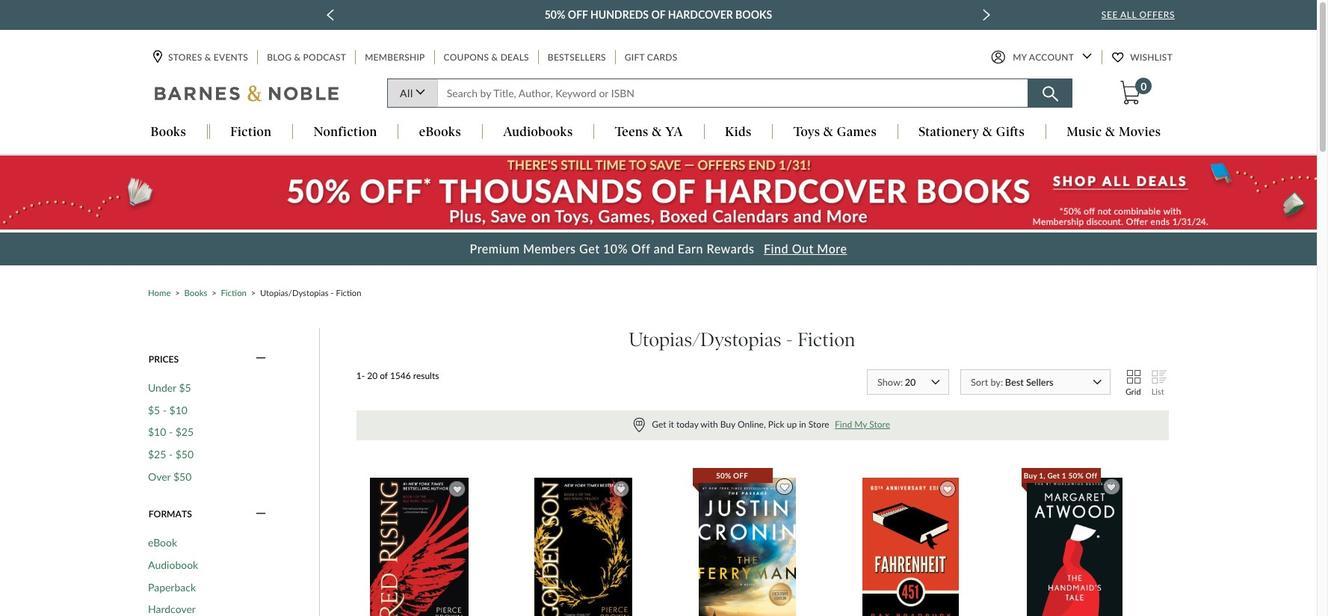 Task type: vqa. For each thing, say whether or not it's contained in the screenshot.
REGION containing Get it today with Buy Online, Pick up in Store
yes



Task type: describe. For each thing, give the bounding box(es) containing it.
20 link
[[867, 369, 950, 399]]

bopis small image
[[634, 418, 645, 432]]

50% for 50% off
[[716, 471, 732, 480]]

$5 - $10 link
[[148, 403, 188, 416]]

find inside region
[[835, 419, 852, 430]]

today
[[677, 419, 699, 430]]

over $50
[[148, 470, 192, 483]]

toys
[[794, 124, 820, 139]]

& for coupons
[[492, 52, 498, 63]]

books inside 50% off hundreds of hardcover books link
[[736, 8, 773, 21]]

list
[[1152, 387, 1165, 397]]

1546
[[390, 370, 411, 381]]

0 horizontal spatial all
[[400, 87, 413, 100]]

stores & events
[[168, 52, 248, 63]]

over
[[148, 470, 171, 483]]

2 vertical spatial off
[[1086, 471, 1098, 480]]

coupons & deals
[[444, 52, 529, 63]]

50% off hundreds of hardcover books
[[545, 8, 773, 21]]

paperback link
[[148, 581, 196, 594]]

teens & ya
[[615, 124, 683, 139]]

membership link
[[363, 50, 427, 65]]

events
[[214, 52, 248, 63]]

ya
[[666, 124, 683, 139]]

nonfiction button
[[293, 124, 398, 141]]

$25 inside "link"
[[148, 448, 166, 460]]

ebooks
[[419, 124, 461, 139]]

get for premium
[[580, 241, 600, 255]]

0 vertical spatial utopias/dystopias - fiction
[[260, 288, 361, 297]]

over $50 link
[[148, 470, 192, 483]]

books link
[[184, 288, 207, 297]]

$10 - $25 link
[[148, 426, 194, 439]]

home
[[148, 288, 171, 297]]

1 vertical spatial buy
[[1024, 471, 1037, 480]]

formats button
[[148, 508, 268, 521]]

1,
[[1039, 471, 1046, 480]]

music & movies button
[[1046, 124, 1182, 141]]

- for $10 - $25 link
[[169, 426, 173, 438]]

online,
[[738, 419, 766, 430]]

teens & ya button
[[594, 124, 704, 141]]

stores
[[168, 52, 202, 63]]

bestsellers link
[[546, 50, 608, 65]]

2 horizontal spatial 50%
[[1069, 471, 1084, 480]]

0 vertical spatial all
[[1121, 9, 1137, 20]]

gift
[[625, 52, 645, 63]]

blog & podcast link
[[266, 50, 348, 65]]

wishlist link
[[1113, 50, 1175, 65]]

it
[[669, 419, 674, 430]]

title: the ferryman (b&n exclusive edition), author: justin cronin image
[[698, 477, 797, 616]]

list link
[[1152, 370, 1165, 397]]

- for '$5 - $10' link
[[163, 403, 167, 416]]

nonfiction
[[314, 124, 377, 139]]

Search by Title, Author, Keyword or ISBN text field
[[437, 79, 1029, 108]]

see all offers
[[1102, 9, 1175, 20]]

stores & events link
[[153, 50, 250, 65]]

2 store from the left
[[870, 419, 890, 430]]

title: golden son (red rising series #2), author: pierce brown image
[[534, 477, 634, 616]]

under $5 link
[[148, 381, 191, 394]]

& for toys
[[824, 124, 834, 139]]

wishlist
[[1131, 52, 1173, 63]]

fiction button
[[210, 124, 292, 141]]

movies
[[1119, 124, 1161, 139]]

& for music
[[1106, 124, 1116, 139]]

$5 - $10
[[148, 403, 188, 416]]

gift cards
[[625, 52, 678, 63]]

buy inside region
[[721, 419, 736, 430]]

stationery
[[919, 124, 980, 139]]

0 vertical spatial of
[[652, 8, 666, 21]]

buy 1, get 1 50% off
[[1024, 471, 1098, 480]]

pick
[[768, 419, 785, 430]]

earn
[[678, 241, 704, 255]]

teens
[[615, 124, 649, 139]]

grid view active image
[[1126, 369, 1140, 388]]

my inside dropdown button
[[1013, 52, 1027, 63]]

prices
[[149, 353, 179, 365]]

members
[[523, 241, 576, 255]]

0 horizontal spatial find
[[764, 241, 789, 255]]

1 horizontal spatial 20
[[905, 376, 916, 388]]

$25 - $50
[[148, 448, 194, 460]]

previous slide / item image
[[327, 9, 334, 21]]

search image
[[1043, 86, 1058, 102]]

sellers
[[1027, 376, 1054, 388]]

50% off
[[716, 471, 748, 480]]

title: the handmaid's tale, author: margaret atwood image
[[1027, 477, 1124, 616]]

my account button
[[992, 50, 1093, 65]]

books button
[[130, 124, 207, 141]]

1 vertical spatial off
[[632, 241, 651, 255]]

under
[[148, 381, 176, 394]]

50% off thousans of hardcover books, plus, save on toys, games, boxed calendars and more image
[[0, 156, 1317, 229]]

fiction inside button
[[230, 124, 272, 139]]

1-
[[356, 370, 365, 381]]

$50 inside "link"
[[175, 448, 194, 460]]

& for blog
[[294, 52, 301, 63]]

bestsellers
[[548, 52, 606, 63]]

paperback
[[148, 581, 196, 593]]

hardcover inside 'utopias/dystopias - fiction' main content
[[148, 603, 196, 616]]

fiction link
[[221, 288, 247, 297]]

1- 20 of 1546 results
[[356, 370, 439, 381]]

title: fahrenheit 451: a novel, author: ray bradbury image
[[862, 477, 960, 616]]

audiobooks button
[[483, 124, 594, 141]]

$5 inside under $5 link
[[179, 381, 191, 394]]

& for stores
[[205, 52, 211, 63]]

membership
[[365, 52, 425, 63]]



Task type: locate. For each thing, give the bounding box(es) containing it.
& inside blog & podcast link
[[294, 52, 301, 63]]

buy left 1,
[[1024, 471, 1037, 480]]

of right hundreds
[[652, 8, 666, 21]]

$10 up $10 - $25
[[169, 403, 188, 416]]

in
[[799, 419, 807, 430]]

rewards
[[707, 241, 755, 255]]

0 vertical spatial get
[[580, 241, 600, 255]]

kids
[[725, 124, 752, 139]]

my inside 'utopias/dystopias - fiction' main content
[[855, 419, 867, 430]]

0 horizontal spatial buy
[[721, 419, 736, 430]]

off
[[568, 8, 588, 21], [632, 241, 651, 255], [1086, 471, 1098, 480]]

get
[[580, 241, 600, 255], [652, 419, 667, 430], [1048, 471, 1060, 480]]

1 vertical spatial find
[[835, 419, 852, 430]]

2 horizontal spatial off
[[1086, 471, 1098, 480]]

$50 down $10 - $25 link
[[175, 448, 194, 460]]

50% off hundreds of hardcover books link
[[545, 6, 773, 24]]

$50
[[175, 448, 194, 460], [173, 470, 192, 483]]

0 horizontal spatial my
[[855, 419, 867, 430]]

1 vertical spatial $5
[[148, 403, 160, 416]]

& inside stores & events link
[[205, 52, 211, 63]]

out
[[792, 241, 814, 255]]

$25 up over
[[148, 448, 166, 460]]

get inside region
[[652, 419, 667, 430]]

utopias/dystopias - fiction
[[260, 288, 361, 297], [629, 328, 856, 351]]

1 vertical spatial of
[[380, 370, 388, 381]]

0 button
[[1120, 78, 1153, 106]]

stationery & gifts
[[919, 124, 1025, 139]]

see all offers link
[[1102, 9, 1175, 20]]

off left hundreds
[[568, 8, 588, 21]]

2 horizontal spatial get
[[1048, 471, 1060, 480]]

toys & games
[[794, 124, 877, 139]]

0 vertical spatial $10
[[169, 403, 188, 416]]

1 horizontal spatial $25
[[175, 426, 194, 438]]

& left gifts
[[983, 124, 993, 139]]

music
[[1067, 124, 1103, 139]]

- inside "link"
[[169, 448, 173, 460]]

1 vertical spatial get
[[652, 419, 667, 430]]

get left 1
[[1048, 471, 1060, 480]]

$5 right "under"
[[179, 381, 191, 394]]

all down membership
[[400, 87, 413, 100]]

1 vertical spatial utopias/dystopias
[[629, 328, 782, 351]]

store down the 20 link
[[870, 419, 890, 430]]

1 vertical spatial hardcover
[[148, 603, 196, 616]]

hardcover
[[668, 8, 733, 21], [148, 603, 196, 616]]

kids button
[[705, 124, 773, 141]]

buy right with
[[721, 419, 736, 430]]

0 horizontal spatial store
[[809, 419, 830, 430]]

50% left off
[[716, 471, 732, 480]]

premium
[[470, 241, 520, 255]]

&
[[205, 52, 211, 63], [294, 52, 301, 63], [492, 52, 498, 63], [652, 124, 662, 139], [824, 124, 834, 139], [983, 124, 993, 139], [1106, 124, 1116, 139]]

all link
[[387, 79, 437, 108]]

& right music
[[1106, 124, 1116, 139]]

50% right 1
[[1069, 471, 1084, 480]]

0 horizontal spatial utopias/dystopias
[[260, 288, 329, 297]]

cart image
[[1121, 81, 1141, 105]]

utopias/dystopias - fiction main content
[[0, 155, 1317, 616]]

0 horizontal spatial hardcover
[[148, 603, 196, 616]]

0 horizontal spatial off
[[568, 8, 588, 21]]

1 horizontal spatial of
[[652, 8, 666, 21]]

$10 down '$5 - $10' link
[[148, 426, 166, 438]]

cards
[[647, 52, 678, 63]]

get for buy
[[1048, 471, 1060, 480]]

with
[[701, 419, 718, 430]]

coupons
[[444, 52, 489, 63]]

of left 1546
[[380, 370, 388, 381]]

0 vertical spatial off
[[568, 8, 588, 21]]

& inside stationery & gifts button
[[983, 124, 993, 139]]

$10 - $25
[[148, 426, 194, 438]]

logo image
[[155, 85, 340, 106]]

1 vertical spatial books
[[151, 124, 186, 139]]

& inside the coupons & deals link
[[492, 52, 498, 63]]

2 minus image from the top
[[256, 508, 266, 521]]

get left it
[[652, 419, 667, 430]]

user image
[[992, 50, 1006, 65]]

1 horizontal spatial store
[[870, 419, 890, 430]]

0 horizontal spatial $25
[[148, 448, 166, 460]]

$25 up $25 - $50
[[175, 426, 194, 438]]

minus image
[[256, 352, 266, 366], [256, 508, 266, 521]]

ebook
[[148, 536, 177, 549]]

all right 'see'
[[1121, 9, 1137, 20]]

& right the toys
[[824, 124, 834, 139]]

games
[[837, 124, 877, 139]]

0 horizontal spatial $10
[[148, 426, 166, 438]]

next slide / item image
[[983, 9, 990, 21]]

results
[[413, 370, 439, 381]]

list view active image
[[1152, 370, 1165, 388]]

region containing get it today with buy online, pick up in store
[[356, 411, 1169, 440]]

0 vertical spatial minus image
[[256, 352, 266, 366]]

minus image for ebook
[[256, 508, 266, 521]]

my account
[[1013, 52, 1075, 63]]

& right blog
[[294, 52, 301, 63]]

1 horizontal spatial get
[[652, 419, 667, 430]]

& for teens
[[652, 124, 662, 139]]

0 vertical spatial utopias/dystopias
[[260, 288, 329, 297]]

offers
[[1140, 9, 1175, 20]]

find right the in at the bottom of the page
[[835, 419, 852, 430]]

books
[[736, 8, 773, 21], [151, 124, 186, 139], [184, 288, 207, 297]]

coupons & deals link
[[442, 50, 531, 65]]

0 vertical spatial books
[[736, 8, 773, 21]]

store right the in at the bottom of the page
[[809, 419, 830, 430]]

-
[[331, 288, 334, 297], [787, 328, 793, 351], [163, 403, 167, 416], [169, 426, 173, 438], [169, 448, 173, 460]]

0 vertical spatial $25
[[175, 426, 194, 438]]

and
[[654, 241, 675, 255]]

grid
[[1126, 387, 1141, 397]]

best sellers
[[1005, 376, 1054, 388]]

$5
[[179, 381, 191, 394], [148, 403, 160, 416]]

0 horizontal spatial utopias/dystopias - fiction
[[260, 288, 361, 297]]

home link
[[148, 288, 171, 297]]

my
[[1013, 52, 1027, 63], [855, 419, 867, 430]]

find my store link
[[830, 419, 892, 431]]

deals
[[501, 52, 529, 63]]

0 vertical spatial hardcover
[[668, 8, 733, 21]]

formats
[[149, 509, 192, 520]]

1 store from the left
[[809, 419, 830, 430]]

0
[[1141, 80, 1147, 93]]

more
[[817, 241, 847, 255]]

gift cards link
[[623, 50, 679, 65]]

1 vertical spatial $10
[[148, 426, 166, 438]]

2 vertical spatial books
[[184, 288, 207, 297]]

1 horizontal spatial $5
[[179, 381, 191, 394]]

region inside 'utopias/dystopias - fiction' main content
[[356, 411, 1169, 440]]

0 horizontal spatial $5
[[148, 403, 160, 416]]

0 horizontal spatial 50%
[[545, 8, 566, 21]]

under $5
[[148, 381, 191, 394]]

books inside the "books" button
[[151, 124, 186, 139]]

& inside 'music & movies' button
[[1106, 124, 1116, 139]]

hardcover link
[[148, 603, 196, 616]]

fiction
[[230, 124, 272, 139], [221, 288, 247, 297], [336, 288, 361, 297], [798, 328, 856, 351]]

& inside "teens & ya" button
[[652, 124, 662, 139]]

grid link
[[1126, 369, 1141, 397]]

toys & games button
[[773, 124, 898, 141]]

region
[[356, 411, 1169, 440]]

find left out
[[764, 241, 789, 255]]

blog
[[267, 52, 292, 63]]

None field
[[437, 79, 1029, 108]]

see
[[1102, 9, 1118, 20]]

1 horizontal spatial find
[[835, 419, 852, 430]]

hardcover up cards at the top of the page
[[668, 8, 733, 21]]

audiobooks
[[503, 124, 573, 139]]

1 horizontal spatial off
[[632, 241, 651, 255]]

10%
[[603, 241, 628, 255]]

$25 - $50 link
[[148, 448, 194, 461]]

0 horizontal spatial 20
[[367, 370, 378, 381]]

0 horizontal spatial of
[[380, 370, 388, 381]]

my right user icon
[[1013, 52, 1027, 63]]

ebook link
[[148, 536, 177, 549]]

podcast
[[303, 52, 346, 63]]

1 vertical spatial $25
[[148, 448, 166, 460]]

50% up bestsellers
[[545, 8, 566, 21]]

1 horizontal spatial buy
[[1024, 471, 1037, 480]]

0 vertical spatial my
[[1013, 52, 1027, 63]]

get it today with buy online, pick up in store find my store
[[652, 419, 890, 430]]

1 minus image from the top
[[256, 352, 266, 366]]

0 vertical spatial $50
[[175, 448, 194, 460]]

ebooks button
[[399, 124, 482, 141]]

1 horizontal spatial $10
[[169, 403, 188, 416]]

off left "and"
[[632, 241, 651, 255]]

1 vertical spatial minus image
[[256, 508, 266, 521]]

stationery & gifts button
[[898, 124, 1046, 141]]

1 horizontal spatial utopias/dystopias - fiction
[[629, 328, 856, 351]]

1 horizontal spatial all
[[1121, 9, 1137, 20]]

1 vertical spatial my
[[855, 419, 867, 430]]

audiobook link
[[148, 558, 198, 572]]

1 horizontal spatial utopias/dystopias
[[629, 328, 782, 351]]

& inside toys & games button
[[824, 124, 834, 139]]

best sellers link
[[961, 369, 1111, 399]]

$5 inside '$5 - $10' link
[[148, 403, 160, 416]]

off right 1
[[1086, 471, 1098, 480]]

my right the in at the bottom of the page
[[855, 419, 867, 430]]

blog & podcast
[[267, 52, 346, 63]]

all
[[1121, 9, 1137, 20], [400, 87, 413, 100]]

1 horizontal spatial my
[[1013, 52, 1027, 63]]

& left deals
[[492, 52, 498, 63]]

1 vertical spatial $50
[[173, 470, 192, 483]]

0 vertical spatial buy
[[721, 419, 736, 430]]

get left "10%"
[[580, 241, 600, 255]]

50% for 50% off hundreds of hardcover books
[[545, 8, 566, 21]]

account
[[1029, 52, 1075, 63]]

minus image for under $5
[[256, 352, 266, 366]]

hundreds
[[591, 8, 649, 21]]

1 vertical spatial all
[[400, 87, 413, 100]]

1 vertical spatial utopias/dystopias - fiction
[[629, 328, 856, 351]]

books inside 'utopias/dystopias - fiction' main content
[[184, 288, 207, 297]]

hardcover down paperback "link"
[[148, 603, 196, 616]]

1
[[1062, 471, 1067, 480]]

$50 right over
[[173, 470, 192, 483]]

& for stationery
[[983, 124, 993, 139]]

0 horizontal spatial get
[[580, 241, 600, 255]]

down arrow image
[[1083, 53, 1093, 59]]

0 vertical spatial $5
[[179, 381, 191, 394]]

1 horizontal spatial 50%
[[716, 471, 732, 480]]

title: red rising (red rising series #1), author: pierce brown image
[[369, 477, 470, 616]]

off
[[734, 471, 748, 480]]

of inside 'utopias/dystopias - fiction' main content
[[380, 370, 388, 381]]

0 vertical spatial find
[[764, 241, 789, 255]]

$5 down "under"
[[148, 403, 160, 416]]

& right stores
[[205, 52, 211, 63]]

1 horizontal spatial hardcover
[[668, 8, 733, 21]]

& left ya
[[652, 124, 662, 139]]

2 vertical spatial get
[[1048, 471, 1060, 480]]

- for $25 - $50 "link"
[[169, 448, 173, 460]]



